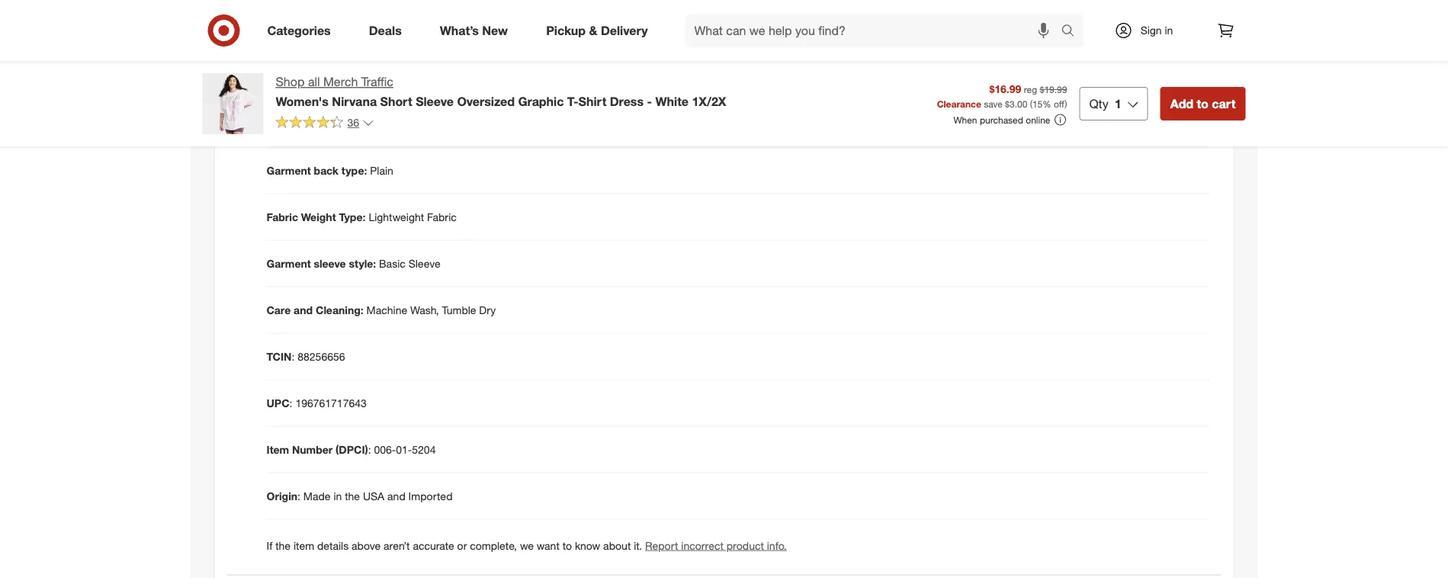 Task type: describe. For each thing, give the bounding box(es) containing it.
back
[[314, 164, 339, 177]]

product
[[727, 539, 764, 552]]

add
[[1171, 96, 1194, 111]]

$16.99
[[990, 82, 1022, 95]]

inches
[[397, 70, 429, 84]]

basic
[[379, 257, 406, 270]]

care and cleaning: machine wash, tumble dry
[[267, 303, 496, 316]]

pickup & delivery link
[[533, 14, 667, 47]]

3.00
[[1010, 98, 1028, 109]]

: left "006-"
[[368, 443, 371, 456]]

garment up women's
[[294, 70, 338, 84]]

new
[[482, 23, 508, 38]]

garment for back
[[267, 164, 311, 177]]

88256656
[[298, 350, 345, 363]]

1
[[1115, 96, 1122, 111]]

(dpci)
[[336, 443, 368, 456]]

0 vertical spatial and
[[294, 303, 313, 316]]

196761717643
[[296, 396, 367, 410]]

total garment length: 31 inches
[[267, 70, 429, 84]]

0 horizontal spatial in
[[334, 489, 342, 503]]

add to cart
[[1171, 96, 1236, 111]]

$
[[1006, 98, 1010, 109]]

at
[[355, 24, 365, 37]]

style:
[[349, 257, 376, 270]]

categories
[[267, 23, 331, 38]]

garment for length:
[[267, 24, 311, 37]]

delivery
[[601, 23, 648, 38]]

$19.99
[[1040, 84, 1068, 95]]

qty
[[1090, 96, 1109, 111]]

0 vertical spatial in
[[1165, 24, 1174, 37]]

women's
[[276, 94, 329, 109]]

details
[[317, 539, 349, 552]]

)
[[1065, 98, 1068, 109]]

or
[[457, 539, 467, 552]]

15
[[1033, 98, 1043, 109]]

1 horizontal spatial the
[[345, 489, 360, 503]]

2 fabric from the left
[[427, 210, 457, 223]]

type:
[[342, 164, 367, 177]]

when purchased online
[[954, 114, 1051, 126]]

image of women's nirvana short sleeve oversized graphic t-shirt dress - white 1x/2x image
[[203, 73, 264, 134]]

search
[[1055, 24, 1091, 39]]

when
[[954, 114, 978, 126]]

deals link
[[356, 14, 421, 47]]

tcin : 88256656
[[267, 350, 345, 363]]

item
[[267, 443, 289, 456]]

accurate
[[413, 539, 454, 552]]

short
[[380, 94, 413, 109]]

imported
[[409, 489, 453, 503]]

search button
[[1055, 14, 1091, 50]]

(
[[1030, 98, 1033, 109]]

garment length: at knee
[[267, 24, 393, 37]]

no
[[355, 117, 369, 130]]

36
[[347, 116, 359, 129]]

: for made
[[298, 489, 301, 503]]

item
[[294, 539, 314, 552]]

item number (dpci) : 006-01-5204
[[267, 443, 436, 456]]

shop all merch traffic women's nirvana short sleeve oversized graphic t-shirt dress - white 1x/2x
[[276, 74, 727, 109]]

knee
[[368, 24, 393, 37]]

garment sleeve style: basic sleeve
[[267, 257, 441, 270]]

sleeve inside shop all merch traffic women's nirvana short sleeve oversized graphic t-shirt dress - white 1x/2x
[[416, 94, 454, 109]]

upc : 196761717643
[[267, 396, 367, 410]]

report
[[645, 539, 679, 552]]

weight
[[301, 210, 336, 223]]

if the item details above aren't accurate or complete, we want to know about it. report incorrect product info.
[[267, 539, 787, 552]]

sign
[[1141, 24, 1162, 37]]

1 vertical spatial the
[[276, 539, 291, 552]]

: for 88256656
[[292, 350, 295, 363]]

complete,
[[470, 539, 517, 552]]

%
[[1043, 98, 1052, 109]]

number
[[292, 443, 333, 456]]

cart
[[1212, 96, 1236, 111]]

plain
[[370, 164, 393, 177]]

garment for sleeve
[[267, 257, 311, 270]]

tumble
[[442, 303, 476, 316]]

pocket
[[372, 117, 405, 130]]

1 vertical spatial to
[[563, 539, 572, 552]]

qty 1
[[1090, 96, 1122, 111]]

categories link
[[254, 14, 350, 47]]

5204
[[412, 443, 436, 456]]

upc
[[267, 396, 290, 410]]

details:
[[314, 117, 352, 130]]



Task type: vqa. For each thing, say whether or not it's contained in the screenshot.


Task type: locate. For each thing, give the bounding box(es) containing it.
1 horizontal spatial to
[[1197, 96, 1209, 111]]

off
[[1054, 98, 1065, 109]]

made
[[304, 489, 331, 503]]

aren't
[[384, 539, 410, 552]]

the right if
[[276, 539, 291, 552]]

fabric
[[267, 210, 298, 223], [427, 210, 457, 223]]

in right made
[[334, 489, 342, 503]]

wash,
[[410, 303, 439, 316]]

and right 'usa'
[[388, 489, 406, 503]]

about
[[604, 539, 631, 552]]

to inside add to cart button
[[1197, 96, 1209, 111]]

t-
[[567, 94, 579, 109]]

what's new
[[440, 23, 508, 38]]

care
[[267, 303, 291, 316]]

dress
[[610, 94, 644, 109]]

if
[[267, 539, 273, 552]]

: for 196761717643
[[290, 396, 293, 410]]

reg
[[1024, 84, 1038, 95]]

length: left at
[[314, 24, 352, 37]]

pickup
[[546, 23, 586, 38]]

&
[[589, 23, 598, 38]]

0 horizontal spatial the
[[276, 539, 291, 552]]

:
[[292, 350, 295, 363], [290, 396, 293, 410], [368, 443, 371, 456], [298, 489, 301, 503]]

garment details: no pocket
[[267, 117, 405, 130]]

type:
[[339, 210, 366, 223]]

What can we help you find? suggestions appear below search field
[[685, 14, 1065, 47]]

1 horizontal spatial and
[[388, 489, 406, 503]]

we
[[520, 539, 534, 552]]

usa
[[363, 489, 385, 503]]

all
[[308, 74, 320, 89]]

and
[[294, 303, 313, 316], [388, 489, 406, 503]]

what's
[[440, 23, 479, 38]]

clearance
[[937, 98, 982, 109]]

: left made
[[298, 489, 301, 503]]

want
[[537, 539, 560, 552]]

pickup & delivery
[[546, 23, 648, 38]]

0 horizontal spatial to
[[563, 539, 572, 552]]

lightweight
[[369, 210, 424, 223]]

sleeve
[[314, 257, 346, 270]]

1 vertical spatial length:
[[341, 70, 379, 84]]

graphic
[[518, 94, 564, 109]]

$16.99 reg $19.99 clearance save $ 3.00 ( 15 % off )
[[937, 82, 1068, 109]]

incorrect
[[681, 539, 724, 552]]

to
[[1197, 96, 1209, 111], [563, 539, 572, 552]]

length:
[[314, 24, 352, 37], [341, 70, 379, 84]]

0 vertical spatial length:
[[314, 24, 352, 37]]

1 fabric from the left
[[267, 210, 298, 223]]

machine
[[367, 303, 407, 316]]

nirvana
[[332, 94, 377, 109]]

shop
[[276, 74, 305, 89]]

: left 88256656
[[292, 350, 295, 363]]

1 vertical spatial sleeve
[[409, 257, 441, 270]]

garment back type: plain
[[267, 164, 393, 177]]

fabric left weight
[[267, 210, 298, 223]]

info.
[[767, 539, 787, 552]]

1x/2x
[[692, 94, 727, 109]]

length: up nirvana
[[341, 70, 379, 84]]

merch
[[323, 74, 358, 89]]

1 horizontal spatial in
[[1165, 24, 1174, 37]]

1 vertical spatial in
[[334, 489, 342, 503]]

1 horizontal spatial fabric
[[427, 210, 457, 223]]

know
[[575, 539, 601, 552]]

add to cart button
[[1161, 87, 1246, 121]]

garment for details:
[[267, 117, 311, 130]]

fabric weight type: lightweight fabric
[[267, 210, 457, 223]]

fabric right lightweight
[[427, 210, 457, 223]]

report incorrect product info. button
[[645, 538, 787, 553]]

garment down women's
[[267, 117, 311, 130]]

white
[[656, 94, 689, 109]]

origin
[[267, 489, 298, 503]]

garment
[[267, 24, 311, 37], [294, 70, 338, 84], [267, 117, 311, 130], [267, 164, 311, 177], [267, 257, 311, 270]]

0 horizontal spatial fabric
[[267, 210, 298, 223]]

and right care
[[294, 303, 313, 316]]

what's new link
[[427, 14, 527, 47]]

0 vertical spatial to
[[1197, 96, 1209, 111]]

the left 'usa'
[[345, 489, 360, 503]]

dry
[[479, 303, 496, 316]]

shirt
[[579, 94, 607, 109]]

online
[[1026, 114, 1051, 126]]

tcin
[[267, 350, 292, 363]]

1 vertical spatial and
[[388, 489, 406, 503]]

0 vertical spatial the
[[345, 489, 360, 503]]

total
[[267, 70, 291, 84]]

0 horizontal spatial and
[[294, 303, 313, 316]]

in
[[1165, 24, 1174, 37], [334, 489, 342, 503]]

to right 'add'
[[1197, 96, 1209, 111]]

01-
[[396, 443, 412, 456]]

0 vertical spatial sleeve
[[416, 94, 454, 109]]

above
[[352, 539, 381, 552]]

the
[[345, 489, 360, 503], [276, 539, 291, 552]]

31
[[382, 70, 394, 84]]

cleaning:
[[316, 303, 364, 316]]

sign in
[[1141, 24, 1174, 37]]

-
[[647, 94, 652, 109]]

sign in link
[[1102, 14, 1197, 47]]

garment left the back
[[267, 164, 311, 177]]

it.
[[634, 539, 642, 552]]

: left 196761717643
[[290, 396, 293, 410]]

to right want
[[563, 539, 572, 552]]

oversized
[[457, 94, 515, 109]]

sleeve down inches
[[416, 94, 454, 109]]

traffic
[[361, 74, 394, 89]]

sleeve right basic
[[409, 257, 441, 270]]

origin : made in the usa and imported
[[267, 489, 453, 503]]

save
[[984, 98, 1003, 109]]

006-
[[374, 443, 396, 456]]

in right the sign
[[1165, 24, 1174, 37]]

garment left sleeve
[[267, 257, 311, 270]]

garment up total on the left of page
[[267, 24, 311, 37]]



